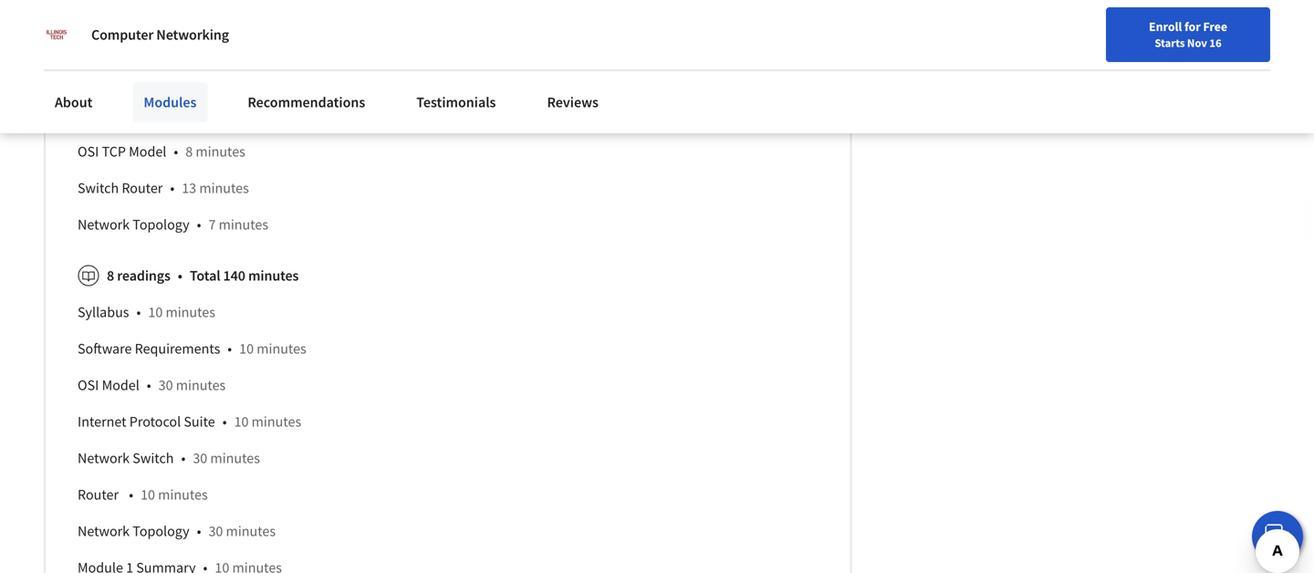 Task type: vqa. For each thing, say whether or not it's contained in the screenshot.
TO inside the Sharing your profile is a great way to stand out by showcasing your skills and accomplishments on Coursera.
no



Task type: locate. For each thing, give the bounding box(es) containing it.
•
[[188, 33, 192, 51], [204, 70, 208, 88], [174, 143, 178, 161], [170, 179, 175, 197], [197, 216, 201, 234], [178, 267, 182, 285], [136, 303, 141, 322], [228, 340, 232, 358], [147, 376, 151, 395], [222, 413, 227, 431], [181, 449, 186, 468], [129, 486, 133, 504], [197, 522, 201, 541]]

introduction
[[136, 106, 213, 124]]

1 right introduction on the top of the page
[[232, 106, 239, 124]]

network up the 8 readings
[[78, 216, 130, 234]]

switch down protocol
[[133, 449, 174, 468]]

switch
[[78, 179, 119, 197], [133, 449, 174, 468]]

10 right 'suite'
[[234, 413, 249, 431]]

2 horizontal spatial 30
[[209, 522, 223, 541]]

2 vertical spatial 30
[[209, 522, 223, 541]]

topology down switch router • 13 minutes
[[133, 216, 190, 234]]

0 vertical spatial 8
[[186, 143, 193, 161]]

topology down 'router • 10 minutes'
[[133, 522, 190, 541]]

1 topology from the top
[[133, 216, 190, 234]]

network down 'router • 10 minutes'
[[78, 522, 130, 541]]

osi for osi model
[[78, 376, 99, 395]]

osi up internet
[[78, 376, 99, 395]]

1 horizontal spatial 30
[[193, 449, 207, 468]]

1 vertical spatial topology
[[133, 522, 190, 541]]

0 vertical spatial router
[[122, 179, 163, 197]]

0 horizontal spatial switch
[[78, 179, 119, 197]]

model right tcp at the top
[[129, 143, 167, 161]]

• left the 7
[[197, 216, 201, 234]]

network
[[78, 216, 130, 234], [78, 449, 130, 468], [78, 522, 130, 541]]

osi tcp model • 8 minutes
[[78, 143, 245, 161]]

router
[[122, 179, 163, 197], [78, 486, 119, 504]]

topology
[[133, 216, 190, 234], [133, 522, 190, 541]]

7
[[209, 216, 216, 234]]

30 down 'suite'
[[193, 449, 207, 468]]

1 minute
[[232, 106, 286, 124]]

30 down network switch • 30 minutes
[[209, 522, 223, 541]]

8
[[186, 143, 193, 161], [107, 267, 114, 285]]

1 osi from the top
[[78, 143, 99, 161]]

0 horizontal spatial 30
[[159, 376, 173, 395]]

• down introduction on the top of the page
[[174, 143, 178, 161]]

30
[[159, 376, 173, 395], [193, 449, 207, 468], [209, 522, 223, 541]]

recommendations
[[248, 93, 365, 111]]

1 right welcome
[[216, 70, 223, 88]]

router down internet
[[78, 486, 119, 504]]

• left total
[[178, 267, 182, 285]]

1 vertical spatial switch
[[133, 449, 174, 468]]

30 up protocol
[[159, 376, 173, 395]]

model down software
[[102, 376, 139, 395]]

nov
[[1188, 36, 1208, 50]]

network topology • 7 minutes
[[78, 216, 268, 234]]

0 horizontal spatial router
[[78, 486, 119, 504]]

2 topology from the top
[[133, 522, 190, 541]]

0
[[200, 33, 207, 51]]

1 vertical spatial router
[[78, 486, 119, 504]]

1 vertical spatial model
[[102, 376, 139, 395]]

• down network switch • 30 minutes
[[129, 486, 133, 504]]

software
[[78, 340, 132, 358]]

about
[[55, 93, 93, 111]]

total
[[190, 267, 220, 285]]

0 vertical spatial network
[[78, 216, 130, 234]]

1 vertical spatial 8
[[107, 267, 114, 285]]

starts
[[1155, 36, 1186, 50]]

coursera image
[[22, 15, 138, 44]]

• total 140 minutes
[[178, 267, 299, 285]]

protocol
[[129, 413, 181, 431]]

140
[[223, 267, 245, 285]]

1 vertical spatial network
[[78, 449, 130, 468]]

internet
[[78, 413, 127, 431]]

0 vertical spatial topology
[[133, 216, 190, 234]]

0 vertical spatial 30
[[159, 376, 173, 395]]

network for network topology • 30 minutes
[[78, 522, 130, 541]]

topology for 7
[[133, 216, 190, 234]]

minute up 1 minute
[[226, 70, 269, 88]]

2 network from the top
[[78, 449, 130, 468]]

about link
[[44, 82, 104, 122]]

1 horizontal spatial router
[[122, 179, 163, 197]]

switch down tcp at the top
[[78, 179, 119, 197]]

instructor
[[78, 70, 137, 88]]

3 network from the top
[[78, 522, 130, 541]]

10
[[148, 303, 163, 322], [239, 340, 254, 358], [234, 413, 249, 431], [141, 486, 155, 504]]

menu item
[[984, 18, 1101, 78]]

minutes
[[210, 33, 259, 51], [196, 143, 245, 161], [199, 179, 249, 197], [219, 216, 268, 234], [248, 267, 299, 285], [166, 303, 215, 322], [257, 340, 307, 358], [176, 376, 226, 395], [252, 413, 301, 431], [210, 449, 260, 468], [158, 486, 208, 504], [226, 522, 276, 541]]

2 vertical spatial network
[[78, 522, 130, 541]]

enroll for free starts nov 16
[[1149, 18, 1228, 50]]

0 vertical spatial osi
[[78, 143, 99, 161]]

1
[[216, 70, 223, 88], [126, 106, 133, 124], [232, 106, 239, 124]]

• down internet protocol suite • 10 minutes
[[181, 449, 186, 468]]

network for network switch • 30 minutes
[[78, 449, 130, 468]]

osi left tcp at the top
[[78, 143, 99, 161]]

software requirements • 10 minutes
[[78, 340, 307, 358]]

1 right module
[[126, 106, 133, 124]]

1 vertical spatial osi
[[78, 376, 99, 395]]

requirements
[[135, 340, 220, 358]]

internet protocol suite • 10 minutes
[[78, 413, 301, 431]]

network down internet
[[78, 449, 130, 468]]

1 network from the top
[[78, 216, 130, 234]]

• down 0
[[204, 70, 208, 88]]

1 vertical spatial 30
[[193, 449, 207, 468]]

instructor welcome • 1 minute
[[78, 70, 269, 88]]

overview
[[123, 33, 180, 51]]

16
[[1210, 36, 1222, 50]]

8 readings
[[107, 267, 171, 285]]

module
[[78, 106, 123, 124]]

1 horizontal spatial switch
[[133, 449, 174, 468]]

• right syllabus
[[136, 303, 141, 322]]

minute
[[226, 70, 269, 88], [242, 106, 286, 124]]

8 left readings
[[107, 267, 114, 285]]

reviews link
[[536, 82, 610, 122]]

illinois tech image
[[44, 22, 69, 47]]

2 osi from the top
[[78, 376, 99, 395]]

computer
[[91, 26, 154, 44]]

osi
[[78, 143, 99, 161], [78, 376, 99, 395]]

8 up 13
[[186, 143, 193, 161]]

model
[[129, 143, 167, 161], [102, 376, 139, 395]]

computer networking
[[91, 26, 229, 44]]

minute right introduction on the top of the page
[[242, 106, 286, 124]]

testimonials link
[[406, 82, 507, 122]]

topology for 30
[[133, 522, 190, 541]]

router down osi tcp model • 8 minutes
[[122, 179, 163, 197]]

1 vertical spatial minute
[[242, 106, 286, 124]]



Task type: describe. For each thing, give the bounding box(es) containing it.
recommendations link
[[237, 82, 376, 122]]

enroll
[[1149, 18, 1183, 35]]

30 for network topology
[[209, 522, 223, 541]]

module 1 introduction
[[78, 106, 213, 124]]

course overview • 0 minutes
[[78, 33, 259, 51]]

0 vertical spatial minute
[[226, 70, 269, 88]]

free
[[1204, 18, 1228, 35]]

router • 10 minutes
[[78, 486, 208, 504]]

1 horizontal spatial 1
[[216, 70, 223, 88]]

• left 13
[[170, 179, 175, 197]]

2 horizontal spatial 1
[[232, 106, 239, 124]]

10 down readings
[[148, 303, 163, 322]]

readings
[[117, 267, 171, 285]]

suite
[[184, 413, 215, 431]]

• left 0
[[188, 33, 192, 51]]

13
[[182, 179, 196, 197]]

tcp
[[102, 143, 126, 161]]

0 vertical spatial switch
[[78, 179, 119, 197]]

osi model • 30 minutes
[[78, 376, 226, 395]]

for
[[1185, 18, 1201, 35]]

• right the requirements
[[228, 340, 232, 358]]

• down 'router • 10 minutes'
[[197, 522, 201, 541]]

30 for osi model
[[159, 376, 173, 395]]

network topology • 30 minutes
[[78, 522, 276, 541]]

networking
[[156, 26, 229, 44]]

10 down network switch • 30 minutes
[[141, 486, 155, 504]]

1 horizontal spatial 8
[[186, 143, 193, 161]]

reviews
[[547, 93, 599, 111]]

network for network topology • 7 minutes
[[78, 216, 130, 234]]

• up protocol
[[147, 376, 151, 395]]

10 right the requirements
[[239, 340, 254, 358]]

welcome
[[140, 70, 196, 88]]

testimonials
[[417, 93, 496, 111]]

0 horizontal spatial 1
[[126, 106, 133, 124]]

modules
[[144, 93, 197, 111]]

course
[[78, 33, 120, 51]]

0 horizontal spatial 8
[[107, 267, 114, 285]]

network switch • 30 minutes
[[78, 449, 260, 468]]

30 for network switch
[[193, 449, 207, 468]]

• right 'suite'
[[222, 413, 227, 431]]

switch router • 13 minutes
[[78, 179, 249, 197]]

modules link
[[133, 82, 208, 122]]

syllabus • 10 minutes
[[78, 303, 215, 322]]

chat with us image
[[1264, 522, 1293, 551]]

0 vertical spatial model
[[129, 143, 167, 161]]

syllabus
[[78, 303, 129, 322]]

osi for osi tcp model
[[78, 143, 99, 161]]



